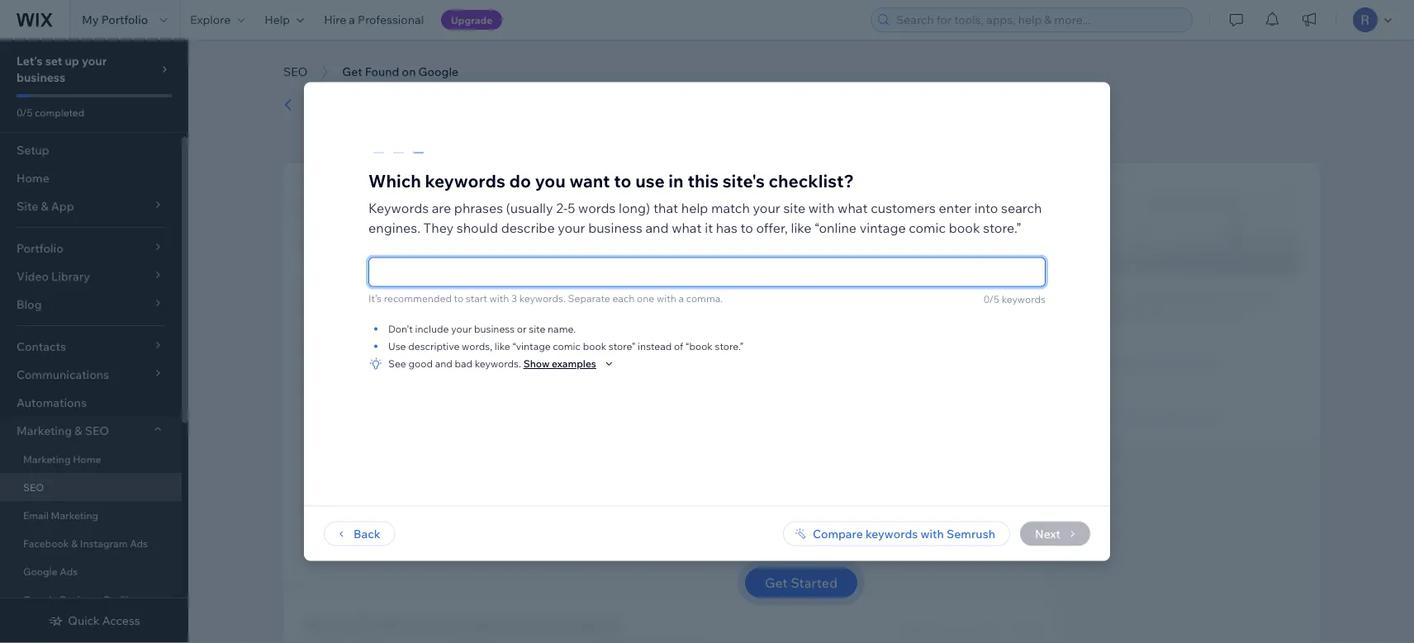 Task type: vqa. For each thing, say whether or not it's contained in the screenshot.
"&" in the Loyalty & Referrals DROPDOWN BUTTON
no



Task type: describe. For each thing, give the bounding box(es) containing it.
email marketing link
[[0, 502, 182, 530]]

business inside let's set up your business
[[17, 70, 65, 85]]

profile
[[104, 594, 134, 606]]

1 term from the left
[[785, 175, 809, 187]]

it
[[705, 219, 713, 236]]

show
[[524, 358, 550, 370]]

let's
[[17, 54, 43, 68]]

connect to google and submit your homepage for fast indexing
[[578, 518, 924, 533]]

setup inside sidebar element
[[17, 143, 49, 157]]

to right has
[[741, 219, 753, 236]]

your down 5
[[558, 219, 585, 236]]

help inside button
[[265, 12, 290, 27]]

0 vertical spatial keywords.
[[520, 292, 566, 305]]

how
[[1119, 290, 1142, 305]]

google down google ads
[[23, 594, 58, 606]]

1:12
[[1265, 245, 1285, 260]]

location : business location
[[510, 175, 640, 187]]

1 vertical spatial and
[[435, 358, 453, 370]]

which keywords do you want to use in this site's checklist? keywords are phrases (usually 2-5 words long) that help match your site with what customers enter into search engines. they should describe your business and what it has to offer, like "online vintage comic book store."
[[369, 170, 1042, 236]]

to left use
[[614, 170, 632, 192]]

step for step 2: optimize the site pages for search engines
[[303, 616, 333, 633]]

Search for tools, apps, help & more... field
[[892, 8, 1187, 31]]

2
[[924, 175, 929, 187]]

home inside 'link'
[[17, 171, 49, 186]]

marketing for marketing & seo
[[17, 424, 72, 438]]

email marketing
[[23, 509, 98, 522]]

site inside heading
[[435, 616, 458, 633]]

business or brand name : business name
[[303, 175, 494, 187]]

see how the seo setup checklist helps this site.
[[1095, 290, 1277, 319]]

0 horizontal spatial comic
[[553, 340, 581, 353]]

site.
[[1150, 305, 1171, 319]]

& for seo
[[75, 424, 82, 438]]

watch
[[1174, 305, 1209, 319]]

to left start
[[454, 292, 464, 305]]

my
[[82, 12, 99, 27]]

the inside see how the seo setup checklist helps this site.
[[1144, 290, 1162, 305]]

ready
[[470, 235, 506, 251]]

vintage
[[860, 219, 906, 236]]

descriptive
[[408, 340, 460, 353]]

0 horizontal spatial store."
[[715, 340, 744, 353]]

marketing for marketing home
[[23, 453, 71, 466]]

1 vertical spatial home
[[73, 453, 101, 466]]

professional
[[358, 12, 424, 27]]

hub
[[1197, 355, 1220, 370]]

business up 5
[[556, 175, 597, 187]]

explore
[[190, 12, 231, 27]]

portfolio
[[101, 12, 148, 27]]

semrush
[[947, 527, 996, 541]]

get
[[331, 253, 349, 267]]

setup link
[[0, 136, 182, 164]]

google business profile link
[[0, 586, 182, 614]]

get for get found on google
[[342, 64, 362, 79]]

1 horizontal spatial search
[[750, 175, 783, 187]]

1 vertical spatial a
[[679, 292, 684, 305]]

seo down get found on google "button"
[[367, 85, 422, 118]]

learning
[[1147, 355, 1194, 370]]

use
[[636, 170, 665, 192]]

help button
[[255, 0, 314, 40]]

1 : from the left
[[419, 175, 421, 187]]

brand
[[360, 175, 389, 187]]

0 vertical spatial a
[[349, 12, 355, 27]]

business up are
[[423, 175, 465, 187]]

this inside "which keywords do you want to use in this site's checklist? keywords are phrases (usually 2-5 words long) that help match your site with what customers enter into search engines. they should describe your business and what it has to offer, like "online vintage comic book store.""
[[688, 170, 719, 192]]

your right submit
[[746, 518, 770, 533]]

compare keywords with semrush button
[[783, 522, 1011, 547]]

customers
[[871, 200, 936, 216]]

tasks.
[[629, 253, 660, 267]]

search inside "which keywords do you want to use in this site's checklist? keywords are phrases (usually 2-5 words long) that help match your site with what customers enter into search engines. they should describe your business and what it has to offer, like "online vintage comic book store.""
[[1002, 200, 1042, 216]]

2 location from the left
[[599, 175, 640, 187]]

your up words,
[[451, 323, 472, 335]]

the seo setup checklist
[[313, 85, 630, 118]]

google right connect
[[641, 518, 681, 533]]

sidebar element
[[0, 40, 188, 644]]

book inside "which keywords do you want to use in this site's checklist? keywords are phrases (usually 2-5 words long) that help match your site with what customers enter into search engines. they should describe your business and what it has to offer, like "online vintage comic book store.""
[[949, 219, 981, 236]]

engines.
[[369, 219, 421, 236]]

with right 'one'
[[657, 292, 677, 305]]

0 vertical spatial or
[[348, 175, 358, 187]]

google ads link
[[0, 558, 182, 586]]

get started button
[[745, 569, 858, 598]]

keywords for 0/5
[[1002, 293, 1046, 305]]

email
[[23, 509, 49, 522]]

show examples button
[[524, 357, 616, 371]]

offer,
[[756, 219, 788, 236]]

1 horizontal spatial keywords
[[655, 175, 702, 187]]

2 name from the left
[[467, 175, 494, 187]]

want
[[570, 170, 610, 192]]

expert
[[1188, 411, 1222, 425]]

1 horizontal spatial what
[[838, 200, 868, 216]]

1 vertical spatial for
[[834, 518, 849, 533]]

0 vertical spatial checklist
[[510, 85, 630, 118]]

facebook & instagram ads link
[[0, 530, 182, 558]]

an
[[1145, 411, 1158, 425]]

automations
[[17, 396, 87, 410]]

name.
[[548, 323, 576, 335]]

google business profile
[[23, 594, 134, 606]]

bad
[[455, 358, 473, 370]]

get found on google button
[[334, 59, 467, 84]]

store"
[[609, 340, 636, 353]]

watch video
[[1174, 305, 1243, 319]]

these
[[546, 253, 576, 267]]

checklist?
[[769, 170, 854, 192]]

& for instagram
[[71, 538, 78, 550]]

marketing home
[[23, 453, 101, 466]]

1:
[[336, 235, 346, 251]]

business left "brand"
[[303, 175, 346, 187]]

by
[[466, 253, 480, 267]]

completed
[[35, 106, 84, 119]]

keywords : business search term 1, business search term 2
[[655, 175, 929, 187]]

step 2: optimize the site pages for search engines
[[303, 616, 619, 633]]

set
[[45, 54, 62, 68]]

help
[[682, 200, 708, 216]]

online
[[431, 253, 464, 267]]

7/19
[[976, 626, 995, 638]]

seo right an
[[1161, 411, 1185, 425]]

instead
[[638, 340, 672, 353]]

connect
[[578, 518, 625, 533]]

your up offer,
[[753, 200, 781, 216]]

1 horizontal spatial setup
[[428, 85, 504, 118]]

it's
[[369, 292, 382, 305]]

each
[[613, 292, 635, 305]]

watch video link
[[1174, 305, 1243, 320]]

automations link
[[0, 389, 182, 417]]

get found on google
[[342, 64, 459, 79]]

5
[[568, 200, 575, 216]]

the for step 2: optimize the site pages for search engines
[[411, 616, 432, 633]]

site inside step 1: get the homepage ready for google search help get this site found online by completing these essential tasks.
[[374, 253, 394, 267]]

1 vertical spatial keywords.
[[475, 358, 521, 370]]

get for get started
[[765, 575, 788, 592]]

seo learning hub
[[1120, 355, 1220, 370]]

see for see how the seo setup checklist helps this site.
[[1095, 290, 1116, 305]]

of
[[674, 340, 684, 353]]

on
[[402, 64, 416, 79]]

back
[[354, 527, 381, 541]]

for for engines
[[503, 616, 521, 633]]

that
[[654, 200, 679, 216]]

pages
[[461, 616, 500, 633]]

1 vertical spatial homepage
[[773, 518, 831, 533]]



Task type: locate. For each thing, give the bounding box(es) containing it.
location up (usually
[[510, 175, 551, 187]]

2 vertical spatial for
[[503, 616, 521, 633]]

marketing up facebook & instagram ads
[[51, 509, 98, 522]]

1:12 button
[[1095, 188, 1300, 275]]

1 vertical spatial book
[[583, 340, 607, 353]]

1 vertical spatial store."
[[715, 340, 744, 353]]

google up these on the top of page
[[531, 235, 577, 251]]

2 horizontal spatial :
[[702, 175, 705, 187]]

get left the found at the top left
[[342, 64, 362, 79]]

2 vertical spatial setup
[[1191, 290, 1224, 305]]

site up '"vintage'
[[529, 323, 546, 335]]

you
[[535, 170, 566, 192]]

like inside "which keywords do you want to use in this site's checklist? keywords are phrases (usually 2-5 words long) that help match your site with what customers enter into search engines. they should describe your business and what it has to offer, like "online vintage comic book store.""
[[791, 219, 812, 236]]

marketing & seo
[[17, 424, 109, 438]]

1 horizontal spatial book
[[949, 219, 981, 236]]

hire left an
[[1120, 411, 1142, 425]]

term left 1,
[[785, 175, 809, 187]]

book up examples
[[583, 340, 607, 353]]

business inside "which keywords do you want to use in this site's checklist? keywords are phrases (usually 2-5 words long) that help match your site with what customers enter into search engines. they should describe your business and what it has to offer, like "online vintage comic book store.""
[[588, 219, 643, 236]]

2 vertical spatial this
[[1127, 305, 1147, 319]]

1 horizontal spatial or
[[517, 323, 527, 335]]

0/5
[[17, 106, 33, 119], [984, 293, 1000, 305]]

marketing inside marketing & seo popup button
[[17, 424, 72, 438]]

0/5 for 0/5 completed
[[17, 106, 33, 119]]

home down marketing & seo popup button
[[73, 453, 101, 466]]

checklist inside see how the seo setup checklist helps this site.
[[1227, 290, 1277, 305]]

1 vertical spatial ads
[[60, 566, 78, 578]]

2 horizontal spatial business
[[588, 219, 643, 236]]

marketing inside marketing home link
[[23, 453, 71, 466]]

in
[[669, 170, 684, 192]]

search inside step 2: optimize the site pages for search engines heading
[[524, 616, 566, 633]]

for for search
[[509, 235, 528, 251]]

1 horizontal spatial term
[[898, 175, 922, 187]]

0 vertical spatial keywords
[[425, 170, 506, 192]]

2 : from the left
[[551, 175, 554, 187]]

facebook
[[23, 538, 69, 550]]

google
[[419, 64, 459, 79], [531, 235, 577, 251], [641, 518, 681, 533], [23, 566, 58, 578], [23, 594, 58, 606]]

should
[[457, 219, 498, 236]]

get inside popup button
[[765, 575, 788, 592]]

2 vertical spatial keywords
[[866, 527, 918, 541]]

google down facebook
[[23, 566, 58, 578]]

0 vertical spatial search
[[1002, 200, 1042, 216]]

home down setup link
[[17, 171, 49, 186]]

2 term from the left
[[898, 175, 922, 187]]

search
[[750, 175, 783, 187], [864, 175, 896, 187], [580, 235, 624, 251]]

the inside heading
[[411, 616, 432, 633]]

ads right instagram
[[130, 538, 148, 550]]

0 vertical spatial book
[[949, 219, 981, 236]]

0 horizontal spatial the
[[376, 235, 396, 251]]

1 horizontal spatial store."
[[983, 219, 1022, 236]]

3
[[512, 292, 517, 305]]

comic inside "which keywords do you want to use in this site's checklist? keywords are phrases (usually 2-5 words long) that help match your site with what customers enter into search engines. they should describe your business and what it has to offer, like "online vintage comic book store.""
[[909, 219, 946, 236]]

the up site.
[[1144, 290, 1162, 305]]

1 horizontal spatial location
[[599, 175, 640, 187]]

0 vertical spatial get
[[342, 64, 362, 79]]

compare
[[813, 527, 863, 541]]

2 vertical spatial business
[[474, 323, 515, 335]]

recommended
[[384, 292, 452, 305]]

1 horizontal spatial comic
[[909, 219, 946, 236]]

: right "brand"
[[419, 175, 421, 187]]

get inside "button"
[[342, 64, 362, 79]]

0 vertical spatial ads
[[130, 538, 148, 550]]

get right 1:
[[349, 235, 373, 251]]

it's recommended to start with 3 keywords. separate each one with a comma.
[[369, 292, 723, 305]]

this inside see how the seo setup checklist helps this site.
[[1127, 305, 1147, 319]]

business up quick on the bottom left of the page
[[60, 594, 101, 606]]

1 vertical spatial checklist
[[1227, 290, 1277, 305]]

this right the get
[[352, 253, 372, 267]]

see inside see how the seo setup checklist helps this site.
[[1095, 290, 1116, 305]]

setup
[[428, 85, 504, 118], [17, 143, 49, 157], [1191, 290, 1224, 305]]

see up helps
[[1095, 290, 1116, 305]]

completing
[[482, 253, 543, 267]]

1 vertical spatial see
[[388, 358, 406, 370]]

like right offer,
[[791, 219, 812, 236]]

1 horizontal spatial search
[[1002, 200, 1042, 216]]

store."
[[983, 219, 1022, 236], [715, 340, 744, 353]]

with left 3
[[490, 292, 509, 305]]

this right in
[[688, 170, 719, 192]]

hire a professional link
[[314, 0, 434, 40]]

name right "brand"
[[391, 175, 419, 187]]

2 horizontal spatial search
[[864, 175, 896, 187]]

store." down into
[[983, 219, 1022, 236]]

marketing down automations
[[17, 424, 72, 438]]

2 horizontal spatial setup
[[1191, 290, 1224, 305]]

1 horizontal spatial :
[[551, 175, 554, 187]]

checklist up the location : business location
[[510, 85, 630, 118]]

0 vertical spatial step
[[303, 235, 333, 251]]

keywords up that
[[655, 175, 702, 187]]

0 vertical spatial marketing
[[17, 424, 72, 438]]

1 horizontal spatial business
[[474, 323, 515, 335]]

for left fast
[[834, 518, 849, 533]]

marketing down marketing & seo
[[23, 453, 71, 466]]

0 vertical spatial like
[[791, 219, 812, 236]]

search up customers
[[864, 175, 896, 187]]

store." right the "book
[[715, 340, 744, 353]]

search up essential
[[580, 235, 624, 251]]

0 horizontal spatial keywords
[[425, 170, 506, 192]]

seo down automations link
[[85, 424, 109, 438]]

hire right help button
[[324, 12, 346, 27]]

0 horizontal spatial business
[[17, 70, 65, 85]]

0/5 inside sidebar element
[[17, 106, 33, 119]]

0 horizontal spatial 0/5
[[17, 106, 33, 119]]

2-
[[556, 200, 568, 216]]

homepage up get started
[[773, 518, 831, 533]]

site down keywords : business search term 1, business search term 2
[[784, 200, 806, 216]]

match
[[711, 200, 750, 216]]

or left "brand"
[[348, 175, 358, 187]]

0/5 completed
[[17, 106, 84, 119]]

2 horizontal spatial this
[[1127, 305, 1147, 319]]

google right on
[[419, 64, 459, 79]]

seo inside popup button
[[85, 424, 109, 438]]

your inside let's set up your business
[[82, 54, 107, 68]]

step inside heading
[[303, 616, 333, 633]]

site left found at top left
[[374, 253, 394, 267]]

instagram
[[80, 538, 128, 550]]

0 horizontal spatial book
[[583, 340, 607, 353]]

0 horizontal spatial term
[[785, 175, 809, 187]]

0 vertical spatial see
[[1095, 290, 1116, 305]]

: for location
[[551, 175, 554, 187]]

for inside step 1: get the homepage ready for google search help get this site found online by completing these essential tasks.
[[509, 235, 528, 251]]

1 vertical spatial search
[[524, 616, 566, 633]]

0 horizontal spatial :
[[419, 175, 421, 187]]

search inside step 1: get the homepage ready for google search help get this site found online by completing these essential tasks.
[[580, 235, 624, 251]]

phrases
[[454, 200, 503, 216]]

site left pages
[[435, 616, 458, 633]]

seo up email
[[23, 481, 44, 494]]

search up offer,
[[750, 175, 783, 187]]

start
[[466, 292, 487, 305]]

are
[[432, 200, 451, 216]]

2 vertical spatial get
[[765, 575, 788, 592]]

book down enter
[[949, 219, 981, 236]]

a
[[349, 12, 355, 27], [679, 292, 684, 305]]

1 vertical spatial marketing
[[23, 453, 71, 466]]

and left submit
[[683, 518, 704, 533]]

1 horizontal spatial checklist
[[1227, 290, 1277, 305]]

include
[[415, 323, 449, 335]]

with up "online
[[809, 200, 835, 216]]

1 vertical spatial what
[[672, 219, 702, 236]]

store." inside "which keywords do you want to use in this site's checklist? keywords are phrases (usually 2-5 words long) that help match your site with what customers enter into search engines. they should describe your business and what it has to offer, like "online vintage comic book store.""
[[983, 219, 1022, 236]]

separate
[[568, 292, 610, 305]]

this down the how
[[1127, 305, 1147, 319]]

marketing & seo button
[[0, 417, 182, 445]]

1 horizontal spatial 0/5
[[984, 293, 1000, 305]]

keywords up "engines."
[[369, 200, 429, 216]]

0/5 for 0/5 keywords
[[984, 293, 1000, 305]]

keywords inside "which keywords do you want to use in this site's checklist? keywords are phrases (usually 2-5 words long) that help match your site with what customers enter into search engines. they should describe your business and what it has to offer, like "online vintage comic book store.""
[[425, 170, 506, 192]]

1 vertical spatial the
[[1144, 290, 1162, 305]]

1 horizontal spatial a
[[679, 292, 684, 305]]

term left 2
[[898, 175, 922, 187]]

good
[[409, 358, 433, 370]]

0 vertical spatial comic
[[909, 219, 946, 236]]

quick
[[68, 614, 100, 628]]

comma.
[[686, 292, 723, 305]]

0 horizontal spatial help
[[265, 12, 290, 27]]

business down words
[[588, 219, 643, 236]]

video
[[1211, 305, 1243, 319]]

homepage inside step 1: get the homepage ready for google search help get this site found online by completing these essential tasks.
[[399, 235, 467, 251]]

1 vertical spatial keywords
[[369, 200, 429, 216]]

with inside compare keywords with semrush button
[[921, 527, 944, 541]]

2 horizontal spatial the
[[1144, 290, 1162, 305]]

1 vertical spatial comic
[[553, 340, 581, 353]]

: right do on the left of page
[[551, 175, 554, 187]]

1 vertical spatial step
[[303, 616, 333, 633]]

2 step from the top
[[303, 616, 333, 633]]

or up '"vintage'
[[517, 323, 527, 335]]

checklist up video on the top right of the page
[[1227, 290, 1277, 305]]

engines
[[569, 616, 619, 633]]

comic up show examples popup button
[[553, 340, 581, 353]]

use
[[388, 340, 406, 353]]

the
[[313, 85, 361, 118]]

step 2: optimize the site pages for search engines heading
[[303, 615, 708, 635]]

words
[[578, 200, 616, 216]]

1 step from the top
[[303, 235, 333, 251]]

1 horizontal spatial home
[[73, 453, 101, 466]]

business inside sidebar element
[[60, 594, 101, 606]]

3 : from the left
[[702, 175, 705, 187]]

for
[[509, 235, 528, 251], [834, 518, 849, 533], [503, 616, 521, 633]]

a left comma.
[[679, 292, 684, 305]]

1 vertical spatial 0/5
[[984, 293, 1000, 305]]

& inside popup button
[[75, 424, 82, 438]]

keywords for compare
[[866, 527, 918, 541]]

which
[[369, 170, 421, 192]]

2/7
[[980, 244, 995, 257]]

0 vertical spatial 0/5
[[17, 106, 33, 119]]

1 vertical spatial business
[[588, 219, 643, 236]]

1 name from the left
[[391, 175, 419, 187]]

keywords
[[425, 170, 506, 192], [1002, 293, 1046, 305], [866, 527, 918, 541]]

for right pages
[[503, 616, 521, 633]]

this inside step 1: get the homepage ready for google search help get this site found online by completing these essential tasks.
[[352, 253, 372, 267]]

let's set up your business
[[17, 54, 107, 85]]

checklist
[[510, 85, 630, 118], [1227, 290, 1277, 305]]

0 vertical spatial keywords
[[655, 175, 702, 187]]

0 vertical spatial store."
[[983, 219, 1022, 236]]

your right up
[[82, 54, 107, 68]]

and left bad
[[435, 358, 453, 370]]

for up completing
[[509, 235, 528, 251]]

ads
[[130, 538, 148, 550], [60, 566, 78, 578]]

and down that
[[646, 219, 669, 236]]

the up found at top left
[[376, 235, 396, 251]]

0 horizontal spatial like
[[495, 340, 510, 353]]

seo inside button
[[283, 64, 308, 79]]

1 horizontal spatial this
[[688, 170, 719, 192]]

google inside "button"
[[419, 64, 459, 79]]

the for step 1: get the homepage ready for google search help get this site found online by completing these essential tasks.
[[376, 235, 396, 251]]

0 vertical spatial hire
[[324, 12, 346, 27]]

search left engines
[[524, 616, 566, 633]]

step 1: get the homepage ready for google search heading
[[303, 233, 660, 253]]

& down automations link
[[75, 424, 82, 438]]

0 vertical spatial home
[[17, 171, 49, 186]]

step left 1:
[[303, 235, 333, 251]]

1 horizontal spatial help
[[303, 253, 329, 267]]

homepage
[[399, 235, 467, 251], [773, 518, 831, 533]]

name
[[391, 175, 419, 187], [467, 175, 494, 187]]

None field
[[374, 258, 1040, 286]]

1 vertical spatial this
[[352, 253, 372, 267]]

helps
[[1095, 305, 1125, 319]]

setup down 0/5 completed
[[17, 143, 49, 157]]

what up "online
[[838, 200, 868, 216]]

get
[[342, 64, 362, 79], [349, 235, 373, 251], [765, 575, 788, 592]]

0/5 left completed
[[17, 106, 33, 119]]

0 vertical spatial for
[[509, 235, 528, 251]]

google inside "link"
[[23, 566, 58, 578]]

0 vertical spatial this
[[688, 170, 719, 192]]

hire for hire an seo expert
[[1120, 411, 1142, 425]]

see down "use"
[[388, 358, 406, 370]]

marketing home link
[[0, 445, 182, 473]]

get left started
[[765, 575, 788, 592]]

(usually
[[506, 200, 553, 216]]

help inside step 1: get the homepage ready for google search help get this site found online by completing these essential tasks.
[[303, 253, 329, 267]]

2 vertical spatial and
[[683, 518, 704, 533]]

business up words,
[[474, 323, 515, 335]]

1 vertical spatial hire
[[1120, 411, 1142, 425]]

don't include your business or site name.
[[388, 323, 576, 335]]

ads inside "link"
[[60, 566, 78, 578]]

0 vertical spatial and
[[646, 219, 669, 236]]

1 vertical spatial like
[[495, 340, 510, 353]]

1 horizontal spatial name
[[467, 175, 494, 187]]

0 vertical spatial &
[[75, 424, 82, 438]]

with
[[809, 200, 835, 216], [490, 292, 509, 305], [657, 292, 677, 305], [921, 527, 944, 541]]

1 horizontal spatial homepage
[[773, 518, 831, 533]]

keywords.
[[520, 292, 566, 305], [475, 358, 521, 370]]

step
[[303, 235, 333, 251], [303, 616, 333, 633]]

site inside "which keywords do you want to use in this site's checklist? keywords are phrases (usually 2-5 words long) that help match your site with what customers enter into search engines. they should describe your business and what it has to offer, like "online vintage comic book store.""
[[784, 200, 806, 216]]

keywords for which
[[425, 170, 506, 192]]

: right in
[[702, 175, 705, 187]]

setup down get found on google "button"
[[428, 85, 504, 118]]

seo inside see how the seo setup checklist helps this site.
[[1165, 290, 1189, 305]]

home link
[[0, 164, 182, 193]]

help up seo button
[[265, 12, 290, 27]]

: for keywords
[[702, 175, 705, 187]]

see for see good and bad keywords.
[[388, 358, 406, 370]]

examples
[[552, 358, 596, 370]]

location up long) at the left of the page
[[599, 175, 640, 187]]

ads up google business profile
[[60, 566, 78, 578]]

2 horizontal spatial and
[[683, 518, 704, 533]]

1 location from the left
[[510, 175, 551, 187]]

1 vertical spatial or
[[517, 323, 527, 335]]

seo down help button
[[283, 64, 308, 79]]

get inside step 1: get the homepage ready for google search help get this site found online by completing these essential tasks.
[[349, 235, 373, 251]]

0 horizontal spatial what
[[672, 219, 702, 236]]

1,
[[811, 175, 818, 187]]

1 vertical spatial help
[[303, 253, 329, 267]]

keywords inside button
[[866, 527, 918, 541]]

1 vertical spatial keywords
[[1002, 293, 1046, 305]]

business right 1,
[[820, 175, 861, 187]]

0 horizontal spatial home
[[17, 171, 49, 186]]

and
[[646, 219, 669, 236], [435, 358, 453, 370], [683, 518, 704, 533]]

seo button
[[275, 59, 316, 84]]

0 vertical spatial what
[[838, 200, 868, 216]]

setup up watch video
[[1191, 290, 1224, 305]]

enter
[[939, 200, 972, 216]]

setup inside see how the seo setup checklist helps this site.
[[1191, 290, 1224, 305]]

step for step 1: get the homepage ready for google search help get this site found online by completing these essential tasks.
[[303, 235, 333, 251]]

homepage up online
[[399, 235, 467, 251]]

seo learning hub link
[[1120, 355, 1220, 370]]

with left the semrush
[[921, 527, 944, 541]]

my portfolio
[[82, 12, 148, 27]]

upgrade button
[[441, 10, 503, 30]]

the inside step 1: get the homepage ready for google search help get this site found online by completing these essential tasks.
[[376, 235, 396, 251]]

& right facebook
[[71, 538, 78, 550]]

0 horizontal spatial ads
[[60, 566, 78, 578]]

like right words,
[[495, 340, 510, 353]]

search right into
[[1002, 200, 1042, 216]]

0 horizontal spatial search
[[580, 235, 624, 251]]

keywords. right 3
[[520, 292, 566, 305]]

do
[[510, 170, 531, 192]]

found
[[365, 64, 400, 79]]

business
[[17, 70, 65, 85], [588, 219, 643, 236], [474, 323, 515, 335]]

google inside step 1: get the homepage ready for google search help get this site found online by completing these essential tasks.
[[531, 235, 577, 251]]

and inside "which keywords do you want to use in this site's checklist? keywords are phrases (usually 2-5 words long) that help match your site with what customers enter into search engines. they should describe your business and what it has to offer, like "online vintage comic book store.""
[[646, 219, 669, 236]]

the right optimize
[[411, 616, 432, 633]]

with inside "which keywords do you want to use in this site's checklist? keywords are phrases (usually 2-5 words long) that help match your site with what customers enter into search engines. they should describe your business and what it has to offer, like "online vintage comic book store.""
[[809, 200, 835, 216]]

business up the match
[[707, 175, 748, 187]]

hire for hire a professional
[[324, 12, 346, 27]]

optimize
[[350, 616, 408, 633]]

step left 2:
[[303, 616, 333, 633]]

1 horizontal spatial see
[[1095, 290, 1116, 305]]

marketing inside email marketing link
[[51, 509, 98, 522]]

seo left learning at the bottom of the page
[[1120, 355, 1144, 370]]

seo up watch
[[1165, 290, 1189, 305]]

0 horizontal spatial keywords
[[369, 200, 429, 216]]

step inside step 1: get the homepage ready for google search help get this site found online by completing these essential tasks.
[[303, 235, 333, 251]]

to right connect
[[627, 518, 638, 533]]

&
[[75, 424, 82, 438], [71, 538, 78, 550]]

for inside step 2: optimize the site pages for search engines heading
[[503, 616, 521, 633]]

up
[[65, 54, 79, 68]]

0 horizontal spatial see
[[388, 358, 406, 370]]

keywords inside "which keywords do you want to use in this site's checklist? keywords are phrases (usually 2-5 words long) that help match your site with what customers enter into search engines. they should describe your business and what it has to offer, like "online vintage comic book store.""
[[369, 200, 429, 216]]



